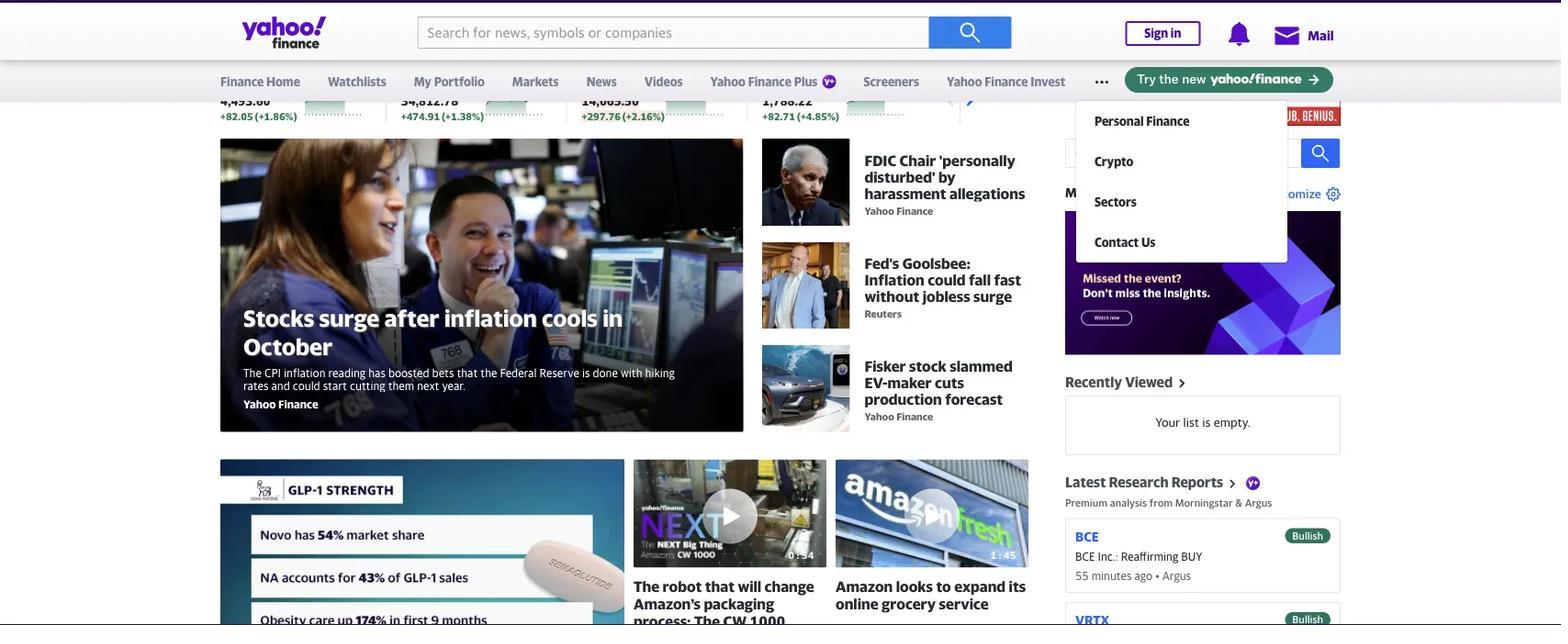 Task type: describe. For each thing, give the bounding box(es) containing it.
hours
[[1264, 53, 1292, 64]]

plus
[[794, 74, 818, 89]]

personal finance link
[[1076, 101, 1297, 141]]

yahoo finance plus
[[711, 74, 818, 89]]

bce for bce
[[1076, 529, 1099, 544]]

1 vertical spatial inflation
[[284, 366, 326, 379]]

dow 30 34,812.78 +474.91 (+1.38%)
[[401, 74, 484, 122]]

watchlists
[[328, 74, 387, 89]]

my portfolio
[[414, 74, 485, 89]]

1000
[[750, 613, 786, 626]]

without
[[865, 288, 920, 305]]

0 vertical spatial &
[[1144, 185, 1154, 200]]

buy
[[1181, 550, 1203, 563]]

contact us link
[[1076, 222, 1297, 263]]

news link
[[587, 62, 617, 97]]

my portfolio link
[[414, 62, 485, 97]]

minutes inside bce inc.: reaffirming buy 55 minutes ago • argus
[[1092, 569, 1132, 582]]

my for my portfolio & markets
[[1065, 185, 1084, 200]]

finance inside stocks surge after inflation cools in october the cpi inflation reading has boosted bets that the federal reserve is done with hiking rates and could start cutting them next year. yahoo finance
[[278, 398, 318, 411]]

in inside stocks surge after inflation cools in october the cpi inflation reading has boosted bets that the federal reserve is done with hiking rates and could start cutting them next year. yahoo finance
[[603, 304, 623, 332]]

empty.
[[1214, 416, 1251, 430]]

expand
[[955, 578, 1006, 596]]

fisker stock slammed ev-maker cuts production forecast image
[[762, 345, 850, 433]]

2
[[1256, 53, 1262, 64]]

0 vertical spatial in
[[1171, 26, 1182, 40]]

0 vertical spatial 1
[[1294, 53, 1300, 64]]

0 vertical spatial minutes
[[1302, 53, 1341, 64]]

fed's goolsbee: inflation could fall fast without jobless surge image
[[762, 242, 850, 330]]

u.s. markets close in 2 hours 1 minutes
[[1157, 53, 1341, 64]]

has
[[369, 366, 386, 379]]

recently
[[1065, 374, 1122, 390]]

premium analysis from morningstar & argus
[[1065, 497, 1273, 509]]

1 vertical spatial in
[[1245, 53, 1254, 64]]

rates
[[243, 379, 269, 392]]

and
[[271, 379, 290, 392]]

fed's
[[865, 255, 899, 272]]

research
[[1109, 474, 1169, 491]]

1 horizontal spatial markets
[[1156, 185, 1207, 200]]

1 horizontal spatial inflation
[[444, 304, 537, 332]]

change
[[765, 578, 814, 596]]

(+4.85%)
[[797, 110, 839, 122]]

s&p
[[220, 74, 242, 88]]

from
[[1150, 497, 1173, 509]]

videos link
[[645, 62, 683, 97]]

yahoo right screeners
[[947, 74, 982, 89]]

packaging
[[704, 596, 775, 613]]

its
[[1009, 578, 1026, 596]]

•
[[1156, 569, 1160, 582]]

Search for news, symbols or companies text field
[[417, 17, 929, 49]]

stocks
[[243, 304, 314, 332]]

invest
[[1031, 74, 1066, 89]]

cutting
[[350, 379, 385, 392]]

reading
[[328, 366, 366, 379]]

mail
[[1308, 28, 1334, 43]]

2 horizontal spatial the
[[694, 613, 720, 626]]

1 vertical spatial &
[[1236, 497, 1243, 509]]

fdic chair 'personally disturbed' by harassment allegations yahoo finance
[[865, 151, 1025, 217]]

: for 1
[[999, 549, 1002, 561]]

personal
[[1095, 114, 1144, 128]]

my for my portfolio
[[414, 74, 432, 89]]

0 vertical spatial markets
[[512, 74, 559, 89]]

(+1.38%)
[[442, 110, 484, 122]]

reserve
[[540, 366, 579, 379]]

14,065.50
[[582, 94, 639, 108]]

federal
[[500, 366, 537, 379]]

cools
[[542, 304, 598, 332]]

fdic
[[865, 151, 897, 169]]

yahoo finance premium logo image
[[822, 75, 836, 89]]

reports
[[1172, 474, 1223, 491]]

markets
[[1177, 53, 1216, 64]]

amazon's
[[634, 596, 701, 613]]

is inside stocks surge after inflation cools in october the cpi inflation reading has boosted bets that the federal reserve is done with hiking rates and could start cutting them next year. yahoo finance
[[582, 366, 590, 379]]

could inside stocks surge after inflation cools in october the cpi inflation reading has boosted bets that the federal reserve is done with hiking rates and could start cutting them next year. yahoo finance
[[293, 379, 320, 392]]

mail link
[[1273, 18, 1334, 51]]

harassment
[[865, 185, 947, 202]]

portfolio for my portfolio & markets
[[1087, 185, 1142, 200]]

bets
[[432, 366, 454, 379]]

recently viewed link
[[1065, 373, 1191, 391]]

yahoo inside fdic chair 'personally disturbed' by harassment allegations yahoo finance
[[865, 205, 895, 217]]

34,812.78
[[401, 94, 458, 108]]

1 horizontal spatial is
[[1203, 416, 1211, 430]]

portfolio for my portfolio
[[434, 74, 485, 89]]

yahoo finance invest
[[947, 74, 1066, 89]]

jobless
[[923, 288, 971, 305]]

after
[[384, 304, 439, 332]]

(+2.16%)
[[623, 110, 665, 122]]

online
[[836, 596, 879, 613]]

s&p 500 4,493.60 +82.05 (+1.86%)
[[220, 74, 297, 122]]

boosted
[[388, 366, 429, 379]]

your
[[1156, 416, 1180, 430]]

amazon looks to expand its online grocery service
[[836, 578, 1026, 613]]

notifications image
[[1227, 22, 1251, 46]]

that inside stocks surge after inflation cools in october the cpi inflation reading has boosted bets that the federal reserve is done with hiking rates and could start cutting them next year. yahoo finance
[[457, 366, 478, 379]]

watchlists link
[[328, 62, 387, 97]]

cuts
[[935, 374, 964, 392]]

disturbed'
[[865, 168, 936, 185]]

the
[[481, 366, 497, 379]]

sign
[[1145, 26, 1168, 40]]

amazon
[[836, 578, 893, 596]]

+474.91
[[401, 110, 440, 122]]

crypto link
[[1076, 141, 1297, 182]]

+82.05
[[220, 110, 253, 122]]

russell 2000 link
[[763, 74, 833, 88]]

screeners link
[[864, 62, 920, 97]]

fast
[[994, 271, 1021, 289]]

inc.:
[[1098, 550, 1119, 563]]

year.
[[442, 379, 466, 392]]

advertisement region down hours
[[1231, 71, 1341, 126]]

45
[[1004, 549, 1016, 561]]

sectors link
[[1076, 182, 1297, 222]]

missed the event? image
[[1065, 211, 1341, 355]]

finance inside 'link'
[[1147, 114, 1190, 128]]

finance inside fdic chair 'personally disturbed' by harassment allegations yahoo finance
[[897, 205, 933, 217]]

section containing recently viewed
[[1065, 139, 1341, 626]]



Task type: vqa. For each thing, say whether or not it's contained in the screenshot.
- related to ETH-USD
no



Task type: locate. For each thing, give the bounding box(es) containing it.
2 vertical spatial in
[[603, 304, 623, 332]]

october
[[243, 333, 333, 360]]

could right the and
[[293, 379, 320, 392]]

search image up yahoo finance invest link
[[959, 22, 981, 44]]

finance
[[220, 74, 264, 89], [748, 74, 792, 89], [985, 74, 1028, 89], [1147, 114, 1190, 128], [897, 205, 933, 217], [278, 398, 318, 411], [897, 411, 933, 423]]

nasdaq link
[[582, 74, 623, 88]]

fdic chair 'personally disturbed' by harassment allegations image
[[762, 139, 850, 227]]

0 horizontal spatial 1
[[991, 549, 997, 561]]

yahoo down 'harassment'
[[865, 205, 895, 217]]

that
[[457, 366, 478, 379], [705, 578, 735, 596]]

1 horizontal spatial the
[[634, 578, 660, 596]]

1 horizontal spatial 1
[[1294, 53, 1300, 64]]

minutes down mail
[[1302, 53, 1341, 64]]

portfolio up the (+1.38%)
[[434, 74, 485, 89]]

minutes
[[1302, 53, 1341, 64], [1092, 569, 1132, 582]]

1 : from the left
[[797, 549, 800, 561]]

next image
[[957, 85, 985, 112]]

yahoo inside fisker stock slammed ev-maker cuts production forecast yahoo finance
[[865, 411, 895, 423]]

bce for bce inc.: reaffirming buy 55 minutes ago • argus
[[1076, 550, 1095, 563]]

fisker stock slammed ev-maker cuts production forecast yahoo finance
[[865, 358, 1013, 423]]

2 bce from the top
[[1076, 550, 1095, 563]]

0 vertical spatial search image
[[959, 22, 981, 44]]

surge inside stocks surge after inflation cools in october the cpi inflation reading has boosted bets that the federal reserve is done with hiking rates and could start cutting them next year. yahoo finance
[[319, 304, 380, 332]]

in left 2
[[1245, 53, 1254, 64]]

yahoo down rates
[[243, 398, 276, 411]]

search image inside section
[[1312, 144, 1330, 162]]

2 vertical spatial the
[[694, 613, 720, 626]]

yahoo down the production
[[865, 411, 895, 423]]

the left cw
[[694, 613, 720, 626]]

amazon looks to expand its online grocery service image
[[836, 460, 1029, 568]]

markets link
[[512, 62, 559, 97]]

surge up reading
[[319, 304, 380, 332]]

could left fall
[[928, 271, 966, 289]]

customize button
[[1255, 186, 1341, 203]]

1 bce from the top
[[1076, 529, 1099, 544]]

the
[[243, 366, 262, 379], [634, 578, 660, 596], [694, 613, 720, 626]]

0 horizontal spatial argus
[[1163, 569, 1191, 582]]

argus right •
[[1163, 569, 1191, 582]]

1 horizontal spatial surge
[[974, 288, 1012, 305]]

yahoo
[[711, 74, 746, 89], [947, 74, 982, 89], [865, 205, 895, 217], [243, 398, 276, 411], [865, 411, 895, 423]]

is right list at the bottom right of the page
[[1203, 416, 1211, 430]]

sign in link
[[1125, 21, 1201, 46]]

the inside stocks surge after inflation cools in october the cpi inflation reading has boosted bets that the federal reserve is done with hiking rates and could start cutting them next year. yahoo finance
[[243, 366, 262, 379]]

0 vertical spatial bce
[[1076, 529, 1099, 544]]

latest
[[1065, 474, 1106, 491]]

surge inside the fed's goolsbee: inflation could fall fast without jobless surge reuters
[[974, 288, 1012, 305]]

bullish
[[1293, 530, 1324, 542]]

1 vertical spatial is
[[1203, 416, 1211, 430]]

in
[[1171, 26, 1182, 40], [1245, 53, 1254, 64], [603, 304, 623, 332]]

chair
[[900, 151, 936, 169]]

my left "sectors"
[[1065, 185, 1084, 200]]

previous image
[[935, 85, 963, 112]]

portfolio
[[434, 74, 485, 89], [1087, 185, 1142, 200]]

0 horizontal spatial in
[[603, 304, 623, 332]]

yahoo left russell
[[711, 74, 746, 89]]

nasdaq
[[582, 74, 623, 88]]

0 horizontal spatial my
[[414, 74, 432, 89]]

0 horizontal spatial markets
[[512, 74, 559, 89]]

that left will
[[705, 578, 735, 596]]

1 horizontal spatial :
[[999, 549, 1002, 561]]

by
[[939, 168, 956, 185]]

advertisement region down u.s.
[[1113, 71, 1223, 126]]

videos
[[645, 74, 683, 89]]

55
[[1076, 569, 1089, 582]]

1 horizontal spatial portfolio
[[1087, 185, 1142, 200]]

markets down crypto link
[[1156, 185, 1207, 200]]

in right cools
[[603, 304, 623, 332]]

1 right hours
[[1294, 53, 1300, 64]]

stocks surge after inflation cools in october the cpi inflation reading has boosted bets that the federal reserve is done with hiking rates and could start cutting them next year. yahoo finance
[[243, 304, 675, 411]]

u.s.
[[1157, 53, 1175, 64]]

the robot that will change amazon's packaging process: the cw 1000
[[634, 578, 814, 626]]

cw
[[723, 613, 747, 626]]

: for 0
[[797, 549, 800, 561]]

&
[[1144, 185, 1154, 200], [1236, 497, 1243, 509]]

yahoo inside stocks surge after inflation cools in october the cpi inflation reading has boosted bets that the federal reserve is done with hiking rates and could start cutting them next year. yahoo finance
[[243, 398, 276, 411]]

finance inside fisker stock slammed ev-maker cuts production forecast yahoo finance
[[897, 411, 933, 423]]

news
[[587, 74, 617, 89]]

0 horizontal spatial that
[[457, 366, 478, 379]]

0 vertical spatial the
[[243, 366, 262, 379]]

1 vertical spatial bce
[[1076, 550, 1095, 563]]

player iframe element
[[220, 460, 625, 626]]

finance home link
[[220, 62, 300, 97]]

russell 2000 1,788.22 +82.71 (+4.85%)
[[763, 74, 839, 122]]

reaffirming
[[1121, 550, 1179, 563]]

portfolio down crypto
[[1087, 185, 1142, 200]]

cpi
[[265, 366, 281, 379]]

slammed
[[950, 358, 1013, 375]]

1 vertical spatial argus
[[1163, 569, 1191, 582]]

0 horizontal spatial surge
[[319, 304, 380, 332]]

grocery
[[882, 596, 936, 613]]

the robot that will change amazon's packaging process: the cw 1000 image
[[634, 460, 827, 568]]

with
[[621, 366, 643, 379]]

1 horizontal spatial in
[[1171, 26, 1182, 40]]

1 horizontal spatial search image
[[1312, 144, 1330, 162]]

0 horizontal spatial inflation
[[284, 366, 326, 379]]

0
[[789, 549, 795, 561]]

0 horizontal spatial could
[[293, 379, 320, 392]]

viewed
[[1125, 374, 1173, 390]]

1 vertical spatial the
[[634, 578, 660, 596]]

crypto
[[1095, 154, 1134, 169]]

process:
[[634, 613, 691, 626]]

latest research reports
[[1065, 474, 1223, 491]]

0 vertical spatial argus
[[1245, 497, 1273, 509]]

home
[[266, 74, 300, 89]]

500
[[245, 74, 267, 88]]

bce up inc.:
[[1076, 529, 1099, 544]]

1 horizontal spatial my
[[1065, 185, 1084, 200]]

1 vertical spatial search image
[[1312, 144, 1330, 162]]

my portfolio & markets
[[1065, 185, 1207, 200]]

production
[[865, 391, 942, 408]]

0 horizontal spatial the
[[243, 366, 262, 379]]

the left robot
[[634, 578, 660, 596]]

is
[[582, 366, 590, 379], [1203, 416, 1211, 430]]

personal finance
[[1095, 114, 1190, 128]]

my up the 34,812.78 at the top
[[414, 74, 432, 89]]

minutes down inc.:
[[1092, 569, 1132, 582]]

1 vertical spatial that
[[705, 578, 735, 596]]

argus inside bce inc.: reaffirming buy 55 minutes ago • argus
[[1163, 569, 1191, 582]]

: left 45
[[999, 549, 1002, 561]]

the left cpi
[[243, 366, 262, 379]]

recently viewed
[[1065, 374, 1173, 390]]

yahoo finance plus link
[[711, 62, 836, 101]]

search image
[[959, 22, 981, 44], [1312, 144, 1330, 162]]

search image up customize button
[[1312, 144, 1330, 162]]

ago
[[1135, 569, 1153, 582]]

1 vertical spatial minutes
[[1092, 569, 1132, 582]]

advertisement region
[[335, 0, 1226, 34], [1113, 71, 1223, 126], [1231, 71, 1341, 126]]

2000
[[803, 74, 833, 88]]

1,788.22
[[763, 94, 813, 108]]

bce inside bce inc.: reaffirming buy 55 minutes ago • argus
[[1076, 550, 1095, 563]]

bce inc.: reaffirming buy 55 minutes ago • argus
[[1076, 550, 1203, 582]]

morningstar
[[1175, 497, 1233, 509]]

1 horizontal spatial could
[[928, 271, 966, 289]]

:
[[797, 549, 800, 561], [999, 549, 1002, 561]]

inflation down the october
[[284, 366, 326, 379]]

close
[[1219, 53, 1243, 64]]

0 vertical spatial is
[[582, 366, 590, 379]]

1 vertical spatial portfolio
[[1087, 185, 1142, 200]]

in right "sign"
[[1171, 26, 1182, 40]]

0 vertical spatial could
[[928, 271, 966, 289]]

advertisement region up russell
[[335, 0, 1226, 34]]

0 vertical spatial that
[[457, 366, 478, 379]]

contact us
[[1095, 235, 1156, 249]]

1 left 45
[[991, 549, 997, 561]]

1 horizontal spatial &
[[1236, 497, 1243, 509]]

1 horizontal spatial argus
[[1245, 497, 1273, 509]]

1 horizontal spatial that
[[705, 578, 735, 596]]

section
[[1065, 139, 1341, 626]]

1 vertical spatial my
[[1065, 185, 1084, 200]]

surge right jobless
[[974, 288, 1012, 305]]

0 horizontal spatial :
[[797, 549, 800, 561]]

could inside the fed's goolsbee: inflation could fall fast without jobless surge reuters
[[928, 271, 966, 289]]

is left done
[[582, 366, 590, 379]]

& right morningstar
[[1236, 497, 1243, 509]]

to
[[936, 578, 951, 596]]

stocks surge after inflation cools in october image
[[220, 139, 744, 432]]

that left "the"
[[457, 366, 478, 379]]

1 vertical spatial 1
[[991, 549, 997, 561]]

Quote Lookup text field
[[1065, 139, 1341, 168]]

your list is empty.
[[1156, 416, 1251, 430]]

my
[[414, 74, 432, 89], [1065, 185, 1084, 200]]

0 : 54
[[789, 549, 814, 561]]

0 horizontal spatial search image
[[959, 22, 981, 44]]

yahoo finance invest link
[[947, 62, 1066, 97]]

0 vertical spatial portfolio
[[434, 74, 485, 89]]

1 horizontal spatial minutes
[[1302, 53, 1341, 64]]

: right 0
[[797, 549, 800, 561]]

30
[[428, 74, 443, 88]]

(+1.86%)
[[255, 110, 297, 122]]

0 vertical spatial my
[[414, 74, 432, 89]]

& right "sectors"
[[1144, 185, 1154, 200]]

us
[[1142, 235, 1156, 249]]

0 horizontal spatial minutes
[[1092, 569, 1132, 582]]

2 : from the left
[[999, 549, 1002, 561]]

0 horizontal spatial &
[[1144, 185, 1154, 200]]

maker
[[888, 374, 932, 392]]

bce up 55
[[1076, 550, 1095, 563]]

inflation up "the"
[[444, 304, 537, 332]]

markets left news
[[512, 74, 559, 89]]

argus right morningstar
[[1245, 497, 1273, 509]]

finance inside 'link'
[[220, 74, 264, 89]]

1 vertical spatial could
[[293, 379, 320, 392]]

s&p 500 link
[[220, 74, 267, 88]]

2 horizontal spatial in
[[1245, 53, 1254, 64]]

fisker
[[865, 358, 906, 375]]

dow 30 link
[[401, 74, 443, 88]]

1 vertical spatial markets
[[1156, 185, 1207, 200]]

that inside the robot that will change amazon's packaging process: the cw 1000
[[705, 578, 735, 596]]

ev-
[[865, 374, 888, 392]]

will
[[738, 578, 762, 596]]

0 horizontal spatial is
[[582, 366, 590, 379]]

0 horizontal spatial portfolio
[[434, 74, 485, 89]]

0 vertical spatial inflation
[[444, 304, 537, 332]]

try the new yahoo finance image
[[1125, 67, 1334, 93]]

1 : 45
[[991, 549, 1016, 561]]

54
[[802, 549, 814, 561]]



